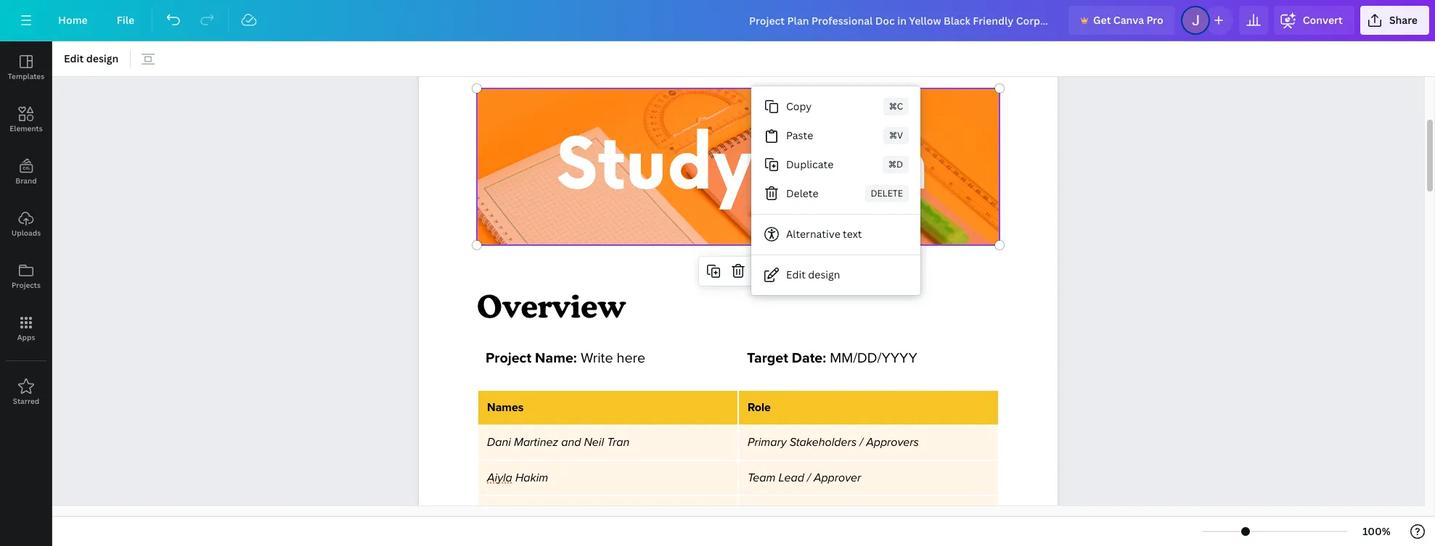 Task type: describe. For each thing, give the bounding box(es) containing it.
1 vertical spatial edit design
[[786, 268, 840, 282]]

text
[[843, 227, 862, 241]]

home link
[[46, 6, 99, 35]]

design inside menu
[[808, 268, 840, 282]]

copy
[[786, 99, 812, 113]]

elements button
[[0, 94, 52, 146]]

study plan
[[556, 126, 929, 210]]

0 vertical spatial design
[[86, 52, 119, 65]]

brand button
[[0, 146, 52, 198]]

alternative
[[786, 227, 840, 241]]

templates button
[[0, 41, 52, 94]]

file
[[117, 13, 134, 27]]

get canva pro button
[[1069, 6, 1175, 35]]

starred button
[[0, 367, 52, 419]]

side panel tab list
[[0, 41, 52, 419]]

share button
[[1360, 6, 1429, 35]]

apps button
[[0, 303, 52, 355]]

apps
[[17, 333, 35, 343]]

convert
[[1303, 13, 1343, 27]]

get canva pro
[[1093, 13, 1164, 27]]

projects
[[12, 280, 41, 290]]

get
[[1093, 13, 1111, 27]]

0 vertical spatial edit
[[64, 52, 84, 65]]

plan
[[774, 126, 929, 210]]

starred
[[13, 396, 39, 407]]



Task type: vqa. For each thing, say whether or not it's contained in the screenshot.
Overview at the left of page
yes



Task type: locate. For each thing, give the bounding box(es) containing it.
1 horizontal spatial edit
[[786, 268, 806, 282]]

elements
[[10, 123, 43, 134]]

edit design button
[[58, 47, 124, 70], [751, 261, 921, 290]]

100% button
[[1353, 521, 1400, 544]]

duplicate
[[786, 158, 834, 171]]

convert button
[[1274, 6, 1355, 35]]

templates
[[8, 71, 44, 81]]

uploads button
[[0, 198, 52, 250]]

⌘d
[[889, 158, 903, 171]]

0 horizontal spatial edit design button
[[58, 47, 124, 70]]

edit
[[64, 52, 84, 65], [786, 268, 806, 282]]

100%
[[1363, 525, 1391, 539]]

overview
[[477, 288, 626, 326]]

edit design
[[64, 52, 119, 65], [786, 268, 840, 282]]

edit design button down home link
[[58, 47, 124, 70]]

⌘c
[[889, 100, 903, 113]]

paste
[[786, 129, 813, 142]]

brand
[[15, 176, 37, 186]]

1 horizontal spatial edit design
[[786, 268, 840, 282]]

pro
[[1147, 13, 1164, 27]]

design down alternative text
[[808, 268, 840, 282]]

uploads
[[12, 228, 41, 238]]

0 horizontal spatial edit
[[64, 52, 84, 65]]

delete
[[786, 187, 819, 200]]

1 vertical spatial edit design button
[[751, 261, 921, 290]]

delete
[[871, 187, 903, 200]]

edit down home link
[[64, 52, 84, 65]]

canva
[[1114, 13, 1144, 27]]

projects button
[[0, 250, 52, 303]]

design
[[86, 52, 119, 65], [808, 268, 840, 282]]

1 vertical spatial edit
[[786, 268, 806, 282]]

menu
[[751, 86, 921, 295]]

edit design down home link
[[64, 52, 119, 65]]

1 horizontal spatial design
[[808, 268, 840, 282]]

alternative text button
[[751, 220, 921, 249]]

alternative text
[[786, 227, 862, 241]]

edit design button down alternative text button
[[751, 261, 921, 290]]

main menu bar
[[0, 0, 1435, 41]]

home
[[58, 13, 88, 27]]

share
[[1389, 13, 1418, 27]]

design down file 'dropdown button'
[[86, 52, 119, 65]]

1 vertical spatial design
[[808, 268, 840, 282]]

edit design down alternative
[[786, 268, 840, 282]]

study
[[556, 126, 753, 210]]

file button
[[105, 6, 146, 35]]

edit down alternative
[[786, 268, 806, 282]]

menu containing copy
[[751, 86, 921, 295]]

0 vertical spatial edit design button
[[58, 47, 124, 70]]

Design title text field
[[738, 6, 1063, 35]]

1 horizontal spatial edit design button
[[751, 261, 921, 290]]

⌘v
[[889, 129, 903, 142]]

0 vertical spatial edit design
[[64, 52, 119, 65]]

0 horizontal spatial edit design
[[64, 52, 119, 65]]

0 horizontal spatial design
[[86, 52, 119, 65]]



